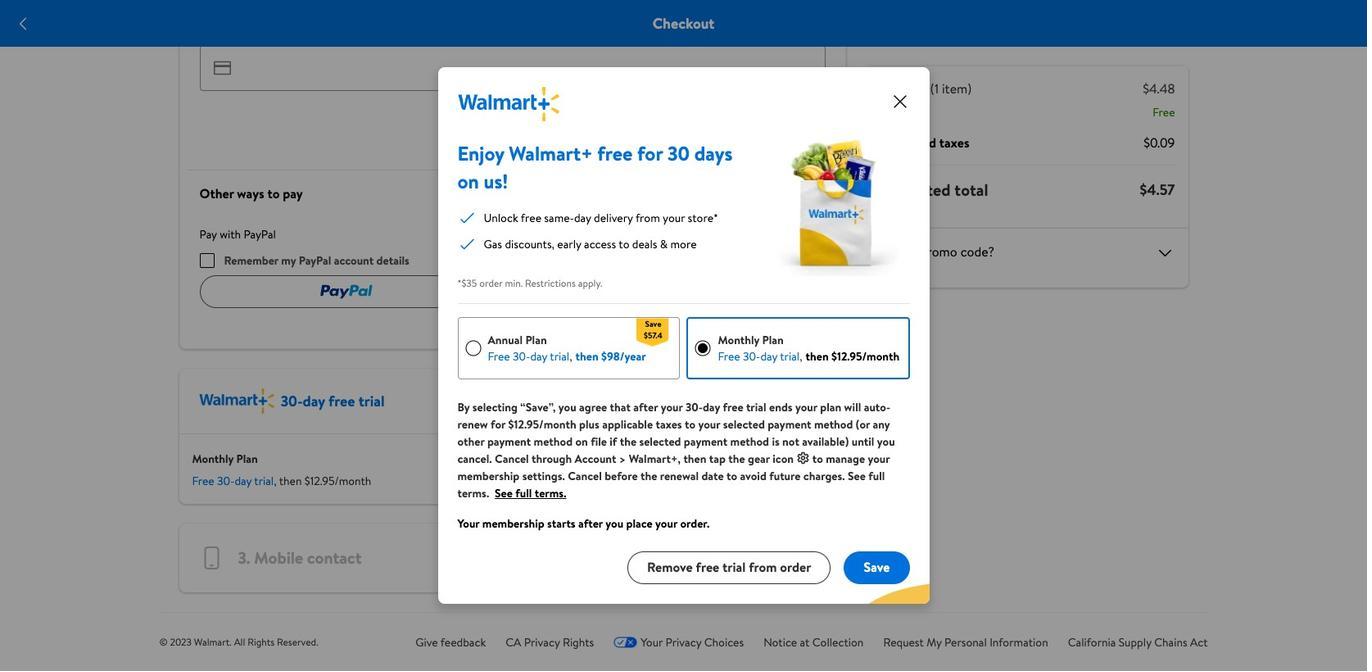 Task type: locate. For each thing, give the bounding box(es) containing it.
cancel down account
[[568, 468, 602, 484]]

0 horizontal spatial order
[[480, 276, 503, 290]]

privacy right ca
[[524, 634, 560, 651]]

free inside enjoy walmart+ free for 30 days on us!
[[598, 140, 633, 167]]

0 vertical spatial save
[[645, 318, 662, 329]]

monthly plan free 30-day trial , then $12.95/month inside choose one option option group
[[718, 332, 900, 364]]

1 vertical spatial your
[[641, 634, 663, 651]]

cancel
[[495, 450, 529, 467], [568, 468, 602, 484]]

plan up free 30-day trial,then $12.95 per month element
[[236, 451, 258, 467]]

save for save $57.4
[[645, 318, 662, 329]]

0 horizontal spatial full
[[516, 485, 532, 501]]

by
[[458, 399, 470, 415]]

item)
[[942, 79, 972, 98]]

collection
[[813, 634, 864, 651]]

save inside "save $57.4"
[[645, 318, 662, 329]]

other
[[200, 184, 234, 202]]

unlock
[[484, 210, 518, 226]]

1 estimated from the top
[[879, 134, 937, 152]]

, for , then $12.95/month
[[274, 473, 277, 489]]

paypal for my
[[299, 252, 331, 269]]

terms. down the cancel.
[[458, 485, 489, 501]]

then up 3. mobile contact
[[279, 473, 302, 489]]

1 vertical spatial from
[[749, 558, 777, 576]]

the inside to manage your membership settings. cancel before the renewal date to avoid future charges. see full terms.
[[641, 468, 657, 484]]

save inside save button
[[864, 558, 890, 576]]

annual plan free 30-day trial , then $98/year
[[488, 332, 646, 364]]

1 vertical spatial full
[[516, 485, 532, 501]]

eligible
[[634, 250, 669, 266]]

save up $98/year
[[645, 318, 662, 329]]

same-
[[544, 210, 574, 226]]

1 vertical spatial taxes
[[656, 416, 682, 432]]

to left pay on the top left of the page
[[267, 184, 280, 202]]

0 horizontal spatial method
[[534, 433, 573, 450]]

paypal for with
[[244, 226, 276, 243]]

2 horizontal spatial ,
[[800, 348, 803, 364]]

0 horizontal spatial rights
[[248, 635, 275, 649]]

1 horizontal spatial paypal
[[299, 252, 331, 269]]

taxes up 'walmart+,' on the left
[[656, 416, 682, 432]]

2 estimated from the top
[[879, 179, 951, 201]]

$12.95/month for ,
[[832, 348, 900, 364]]

2 pay from the left
[[506, 226, 523, 243]]

from up notice
[[749, 558, 777, 576]]

2 vertical spatial $12.95/month
[[305, 473, 372, 489]]

deals
[[632, 236, 658, 253]]

1 horizontal spatial in
[[536, 250, 545, 266]]

in up the items
[[526, 226, 535, 243]]

your right "privacy choices icon"
[[641, 634, 663, 651]]

plan
[[526, 332, 547, 348], [763, 332, 784, 348], [236, 451, 258, 467]]

my
[[927, 634, 942, 651]]

in right the items
[[536, 250, 545, 266]]

the down 'walmart+,' on the left
[[641, 468, 657, 484]]

none radio inside choose one option option group
[[465, 340, 481, 356]]

$12.95/month inside by selecting "save", you agree that after your 30-day free trial ends your plan will auto- renew for $12.95/month plus applicable taxes to your selected payment method (or any other payment method on file if the selected payment method is not available) until you cancel. cancel through account > walmart+, then tap the gear icon
[[509, 416, 577, 432]]

taxes inside by selecting "save", you agree that after your 30-day free trial ends your plan will auto- renew for $12.95/month plus applicable taxes to your selected payment method (or any other payment method on file if the selected payment method is not available) until you cancel. cancel through account > walmart+, then tap the gear icon
[[656, 416, 682, 432]]

monthly for ,
[[718, 332, 760, 348]]

to right date
[[727, 468, 738, 484]]

0 vertical spatial you
[[559, 399, 577, 415]]

day inside annual plan free 30-day trial , then $98/year
[[530, 348, 548, 364]]

0 vertical spatial after
[[634, 399, 658, 415]]

see inside to manage your membership settings. cancel before the renewal date to avoid future charges. see full terms.
[[848, 468, 866, 484]]

other ways to pay
[[200, 184, 303, 202]]

discounts,
[[505, 236, 555, 253]]

2 privacy from the left
[[666, 634, 702, 651]]

notice
[[764, 634, 797, 651]]

1 horizontal spatial pay
[[506, 226, 523, 243]]

full down until
[[869, 468, 885, 484]]

1 horizontal spatial the
[[641, 468, 657, 484]]

2 horizontal spatial you
[[877, 433, 895, 450]]

trial inside annual plan free 30-day trial , then $98/year
[[550, 348, 570, 364]]

full inside to manage your membership settings. cancel before the renewal date to avoid future charges. see full terms.
[[869, 468, 885, 484]]

1 horizontal spatial selected
[[723, 416, 765, 432]]

0 vertical spatial your
[[458, 515, 480, 532]]

membership down the cancel.
[[458, 468, 520, 484]]

taxes up 'total'
[[940, 134, 970, 152]]

1 horizontal spatial with
[[643, 226, 665, 243]]

california supply chains act
[[1068, 634, 1208, 651]]

>
[[619, 450, 626, 467]]

1 horizontal spatial plan
[[526, 332, 547, 348]]

pay for pay with paypal
[[200, 226, 217, 243]]

0 horizontal spatial the
[[620, 433, 637, 450]]

plan up ends
[[763, 332, 784, 348]]

pay
[[283, 184, 303, 202]]

terms. down settings.
[[535, 485, 567, 501]]

by selecting "save", you agree that after your 30-day free trial ends your plan will auto- renew for $12.95/month plus applicable taxes to your selected payment method (or any other payment method on file if the selected payment method is not available) until you cancel. cancel through account > walmart+, then tap the gear icon
[[458, 399, 895, 467]]

pay
[[200, 226, 217, 243], [506, 226, 523, 243]]

(or
[[856, 416, 870, 432]]

after up applicable
[[634, 399, 658, 415]]

your
[[458, 515, 480, 532], [641, 634, 663, 651]]

ca privacy rights link
[[506, 634, 594, 651]]

1 vertical spatial in
[[536, 250, 545, 266]]

membership
[[458, 468, 520, 484], [483, 515, 545, 532]]

pay up remember my paypal account details option
[[200, 226, 217, 243]]

your for your privacy choices
[[641, 634, 663, 651]]

30- inside by selecting "save", you agree that after your 30-day free trial ends your plan will auto- renew for $12.95/month plus applicable taxes to your selected payment method (or any other payment method on file if the selected payment method is not available) until you cancel. cancel through account > walmart+, then tap the gear icon
[[686, 399, 703, 415]]

none radio inside choose one option option group
[[695, 340, 712, 356]]

subtotal (1 item)
[[879, 79, 972, 98]]

then left "tap"
[[684, 450, 707, 467]]

after right starts
[[578, 515, 603, 532]]

order up at
[[780, 558, 812, 576]]

0 vertical spatial estimated
[[879, 134, 937, 152]]

$0.09
[[1144, 134, 1175, 152]]

payment
[[768, 416, 812, 432], [487, 433, 531, 450], [684, 433, 728, 450]]

day up ends
[[761, 348, 778, 364]]

0 horizontal spatial terms.
[[458, 485, 489, 501]]

1 horizontal spatial monthly plan free 30-day trial , then $12.95/month
[[718, 332, 900, 364]]

for right & at left
[[671, 250, 686, 266]]

0 vertical spatial membership
[[458, 468, 520, 484]]

0 horizontal spatial paypal
[[244, 226, 276, 243]]

for left 30
[[638, 140, 663, 167]]

2 horizontal spatial the
[[729, 450, 745, 467]]

order left min.
[[480, 276, 503, 290]]

estimated taxes
[[879, 134, 970, 152]]

$12.95/month up the auto-
[[832, 348, 900, 364]]

cancel inside to manage your membership settings. cancel before the renewal date to avoid future charges. see full terms.
[[568, 468, 602, 484]]

1 vertical spatial estimated
[[879, 179, 951, 201]]

1 vertical spatial monthly plan free 30-day trial , then $12.95/month
[[192, 451, 372, 489]]

cancel inside by selecting "save", you agree that after your 30-day free trial ends your plan will auto- renew for $12.95/month plus applicable taxes to your selected payment method (or any other payment method on file if the selected payment method is not available) until you cancel. cancel through account > walmart+, then tap the gear icon
[[495, 450, 529, 467]]

1 vertical spatial for
[[671, 250, 686, 266]]

checkout
[[653, 13, 715, 34]]

supply
[[1119, 634, 1152, 651]]

free inside button
[[696, 558, 720, 576]]

1 horizontal spatial cancel
[[568, 468, 602, 484]]

give feedback button
[[416, 634, 486, 651]]

day up "tap"
[[703, 399, 720, 415]]

save up request
[[864, 558, 890, 576]]

method down plan
[[814, 416, 853, 432]]

on left us!
[[458, 167, 479, 195]]

0 horizontal spatial $12.95/month
[[305, 473, 372, 489]]

pay for pay in monthly installments with affirm items in your cart are not eligible for affirm.
[[506, 226, 523, 243]]

ca
[[506, 634, 521, 651]]

avoid
[[740, 468, 767, 484]]

your inside pay in monthly installments with affirm items in your cart are not eligible for affirm.
[[548, 250, 570, 266]]

your for your membership starts after you place your order.
[[458, 515, 480, 532]]

1 vertical spatial see
[[495, 485, 513, 501]]

method
[[814, 416, 853, 432], [534, 433, 573, 450], [731, 433, 769, 450]]

the right if
[[620, 433, 637, 450]]

0 vertical spatial order
[[480, 276, 503, 290]]

your down the cancel.
[[458, 515, 480, 532]]

plan right annual
[[526, 332, 547, 348]]

1 horizontal spatial from
[[749, 558, 777, 576]]

, inside annual plan free 30-day trial , then $98/year
[[570, 348, 572, 364]]

pay right 'gas'
[[506, 226, 523, 243]]

notice at collection link
[[764, 634, 864, 651]]

terms. inside to manage your membership settings. cancel before the renewal date to avoid future charges. see full terms.
[[458, 485, 489, 501]]

days
[[695, 140, 733, 167]]

selected up the gear
[[723, 416, 765, 432]]

to inside by selecting "save", you agree that after your 30-day free trial ends your plan will auto- renew for $12.95/month plus applicable taxes to your selected payment method (or any other payment method on file if the selected payment method is not available) until you cancel. cancel through account > walmart+, then tap the gear icon
[[685, 416, 696, 432]]

pay with paypal
[[200, 226, 276, 243]]

1 horizontal spatial order
[[780, 558, 812, 576]]

installments
[[581, 226, 641, 243]]

min.
[[505, 276, 523, 290]]

membership down see full terms. link
[[483, 515, 545, 532]]

$12.95/month inside choose one option option group
[[832, 348, 900, 364]]

see full terms.
[[495, 485, 567, 501]]

$12.95/month
[[832, 348, 900, 364], [509, 416, 577, 432], [305, 473, 372, 489]]

1 terms. from the left
[[458, 485, 489, 501]]

$12.95/month down "save",
[[509, 416, 577, 432]]

1 vertical spatial selected
[[639, 433, 681, 450]]

not right are
[[614, 250, 631, 266]]

on inside enjoy walmart+ free for 30 days on us!
[[458, 167, 479, 195]]

access
[[584, 236, 616, 253]]

0 vertical spatial not
[[614, 250, 631, 266]]

renew
[[458, 416, 488, 432]]

you left agree on the bottom left of page
[[559, 399, 577, 415]]

information
[[990, 634, 1049, 651]]

estimated for estimated taxes
[[879, 134, 937, 152]]

paypal right my
[[299, 252, 331, 269]]

0 vertical spatial selected
[[723, 416, 765, 432]]

membership inside to manage your membership settings. cancel before the renewal date to avoid future charges. see full terms.
[[458, 468, 520, 484]]

&
[[660, 236, 668, 253]]

your left plan
[[796, 399, 818, 415]]

with up eligible
[[643, 226, 665, 243]]

then left $98/year
[[576, 348, 599, 364]]

0 vertical spatial full
[[869, 468, 885, 484]]

with up remember
[[220, 226, 241, 243]]

None radio
[[465, 340, 481, 356]]

0 vertical spatial for
[[638, 140, 663, 167]]

1 horizontal spatial after
[[634, 399, 658, 415]]

day right wplus logo splash page
[[303, 390, 325, 411]]

your down until
[[868, 450, 890, 467]]

2023
[[170, 635, 192, 649]]

paypal
[[244, 226, 276, 243], [299, 252, 331, 269]]

your inside enjoy walmart+ free for 30 days on us! dialog
[[458, 515, 480, 532]]

0 horizontal spatial with
[[220, 226, 241, 243]]

0 horizontal spatial pay
[[200, 226, 217, 243]]

1 horizontal spatial see
[[848, 468, 866, 484]]

selected up 'walmart+,' on the left
[[639, 433, 681, 450]]

code?
[[961, 243, 995, 261]]

to
[[267, 184, 280, 202], [619, 236, 630, 253], [685, 416, 696, 432], [813, 450, 823, 467], [727, 468, 738, 484]]

pay inside pay in monthly installments with affirm items in your cart are not eligible for affirm.
[[506, 226, 523, 243]]

2 with from the left
[[643, 226, 665, 243]]

day right annual
[[530, 348, 548, 364]]

None radio
[[695, 340, 712, 356]]

you down any
[[877, 433, 895, 450]]

0 vertical spatial $12.95/month
[[832, 348, 900, 364]]

0 horizontal spatial your
[[458, 515, 480, 532]]

free inside by selecting "save", you agree that after your 30-day free trial ends your plan will auto- renew for $12.95/month plus applicable taxes to your selected payment method (or any other payment method on file if the selected payment method is not available) until you cancel. cancel through account > walmart+, then tap the gear icon
[[723, 399, 744, 415]]

your up more
[[663, 210, 685, 226]]

1 vertical spatial paypal
[[299, 252, 331, 269]]

0 vertical spatial in
[[526, 226, 535, 243]]

plan
[[820, 399, 842, 415]]

the
[[620, 433, 637, 450], [729, 450, 745, 467], [641, 468, 657, 484]]

monthly plan free 30-day trial , then $12.95/month down wplus logo splash page 30-day free trial element
[[192, 451, 372, 489]]

0 vertical spatial paypal
[[244, 226, 276, 243]]

0 vertical spatial monthly plan free 30-day trial , then $12.95/month
[[718, 332, 900, 364]]

save
[[645, 318, 662, 329], [864, 558, 890, 576]]

estimated
[[879, 134, 937, 152], [879, 179, 951, 201]]

privacy
[[524, 634, 560, 651], [666, 634, 702, 651]]

a
[[911, 243, 917, 261]]

gas
[[484, 236, 502, 253]]

icon
[[773, 450, 794, 467]]

1 privacy from the left
[[524, 634, 560, 651]]

0 horizontal spatial for
[[491, 416, 506, 432]]

monthly plan free 30-day trial , then $12.95/month up plan
[[718, 332, 900, 364]]

2 horizontal spatial plan
[[763, 332, 784, 348]]

plan for ,
[[763, 332, 784, 348]]

1 horizontal spatial monthly
[[718, 332, 760, 348]]

save button
[[844, 551, 910, 584]]

0 vertical spatial on
[[458, 167, 479, 195]]

then inside annual plan free 30-day trial , then $98/year
[[576, 348, 599, 364]]

2 vertical spatial for
[[491, 416, 506, 432]]

estimated down the pickup
[[879, 134, 937, 152]]

ways
[[237, 184, 264, 202]]

0 vertical spatial monthly
[[718, 332, 760, 348]]

full
[[869, 468, 885, 484], [516, 485, 532, 501]]

2 horizontal spatial method
[[814, 416, 853, 432]]

1 horizontal spatial for
[[638, 140, 663, 167]]

your inside to manage your membership settings. cancel before the renewal date to avoid future charges. see full terms.
[[868, 450, 890, 467]]

1 vertical spatial order
[[780, 558, 812, 576]]

payment up "tap"
[[684, 433, 728, 450]]

file
[[591, 433, 607, 450]]

1 horizontal spatial ,
[[570, 348, 572, 364]]

selected
[[723, 416, 765, 432], [639, 433, 681, 450]]

not right is
[[783, 433, 800, 450]]

paypal up remember
[[244, 226, 276, 243]]

1 vertical spatial save
[[864, 558, 890, 576]]

auto-
[[864, 399, 891, 415]]

1 with from the left
[[220, 226, 241, 243]]

rights right all
[[248, 635, 275, 649]]

the right "tap"
[[729, 450, 745, 467]]

your privacy choices link
[[614, 634, 744, 651]]

estimated for estimated total
[[879, 179, 951, 201]]

account
[[334, 252, 374, 269]]

estimated down estimated taxes
[[879, 179, 951, 201]]

, for ,
[[800, 348, 803, 364]]

order
[[480, 276, 503, 290], [780, 558, 812, 576]]

payment down selecting
[[487, 433, 531, 450]]

0 horizontal spatial monthly
[[192, 451, 234, 467]]

save for save
[[864, 558, 890, 576]]

privacy left choices
[[666, 634, 702, 651]]

0 horizontal spatial on
[[458, 167, 479, 195]]

2 horizontal spatial $12.95/month
[[832, 348, 900, 364]]

1 pay from the left
[[200, 226, 217, 243]]

full down settings.
[[516, 485, 532, 501]]

1 horizontal spatial terms.
[[535, 485, 567, 501]]

0 horizontal spatial taxes
[[656, 416, 682, 432]]

1 horizontal spatial save
[[864, 558, 890, 576]]

1 horizontal spatial on
[[576, 433, 588, 450]]

0 horizontal spatial selected
[[639, 433, 681, 450]]

0 vertical spatial cancel
[[495, 450, 529, 467]]

0 horizontal spatial from
[[636, 210, 660, 226]]

cancel.
[[458, 450, 492, 467]]

2 vertical spatial the
[[641, 468, 657, 484]]

you left 'place'
[[606, 515, 624, 532]]

method up through
[[534, 433, 573, 450]]

1 vertical spatial monthly
[[192, 451, 234, 467]]

1 horizontal spatial full
[[869, 468, 885, 484]]

1 horizontal spatial $12.95/month
[[509, 416, 577, 432]]

not inside pay in monthly installments with affirm items in your cart are not eligible for affirm.
[[614, 250, 631, 266]]

your down monthly
[[548, 250, 570, 266]]

$12.95/month up contact
[[305, 473, 372, 489]]

0 horizontal spatial plan
[[236, 451, 258, 467]]

payment down ends
[[768, 416, 812, 432]]

early
[[557, 236, 582, 253]]

3. mobile contact
[[238, 547, 362, 569]]

monthly inside choose one option option group
[[718, 332, 760, 348]]

other ways to pay image
[[793, 190, 812, 210]]

monthly plan free 30-day trial , then $12.95/month for ,
[[718, 332, 900, 364]]

0 horizontal spatial monthly plan free 30-day trial , then $12.95/month
[[192, 451, 372, 489]]

1 vertical spatial $12.95/month
[[509, 416, 577, 432]]

to up the renewal
[[685, 416, 696, 432]]

starts
[[547, 515, 576, 532]]

ca privacy rights
[[506, 634, 594, 651]]

for inside enjoy walmart+ free for 30 days on us!
[[638, 140, 663, 167]]

cancel up settings.
[[495, 450, 529, 467]]

for down selecting
[[491, 416, 506, 432]]

on left file
[[576, 433, 588, 450]]

1 vertical spatial on
[[576, 433, 588, 450]]

1 horizontal spatial privacy
[[666, 634, 702, 651]]

1 vertical spatial cancel
[[568, 468, 602, 484]]

rights left "privacy choices icon"
[[563, 634, 594, 651]]

from
[[636, 210, 660, 226], [749, 558, 777, 576]]

remove
[[647, 558, 693, 576]]

privacy choices icon image
[[614, 637, 638, 648]]

1 vertical spatial not
[[783, 433, 800, 450]]

method up the gear
[[731, 433, 769, 450]]

from up deals
[[636, 210, 660, 226]]

request my personal information link
[[884, 634, 1049, 651]]



Task type: describe. For each thing, give the bounding box(es) containing it.
save $57.4
[[644, 318, 663, 341]]

manage
[[826, 450, 865, 467]]

enjoy walmart+ free for 30 days on us!
[[458, 140, 733, 195]]

available)
[[802, 433, 849, 450]]

edit
[[813, 452, 833, 469]]

us!
[[484, 167, 508, 195]]

other
[[458, 433, 485, 450]]

monthly for , then $12.95/month
[[192, 451, 234, 467]]

1 horizontal spatial rights
[[563, 634, 594, 651]]

privacy for ca
[[524, 634, 560, 651]]

ends
[[769, 399, 793, 415]]

at
[[800, 634, 810, 651]]

day up 3.
[[235, 473, 252, 489]]

Remember my PayPal account details checkbox
[[200, 253, 214, 268]]

promo
[[920, 243, 958, 261]]

remember my paypal account details
[[224, 252, 410, 269]]

30- inside annual plan free 30-day trial , then $98/year
[[513, 348, 530, 364]]

delivery
[[594, 210, 633, 226]]

walmart+,
[[629, 450, 681, 467]]

after inside by selecting "save", you agree that after your 30-day free trial ends your plan will auto- renew for $12.95/month plus applicable taxes to your selected payment method (or any other payment method on file if the selected payment method is not available) until you cancel. cancel through account > walmart+, then tap the gear icon
[[634, 399, 658, 415]]

your right that
[[661, 399, 683, 415]]

day inside by selecting "save", you agree that after your 30-day free trial ends your plan will auto- renew for $12.95/month plus applicable taxes to your selected payment method (or any other payment method on file if the selected payment method is not available) until you cancel. cancel through account > walmart+, then tap the gear icon
[[703, 399, 720, 415]]

on inside by selecting "save", you agree that after your 30-day free trial ends your plan will auto- renew for $12.95/month plus applicable taxes to your selected payment method (or any other payment method on file if the selected payment method is not available) until you cancel. cancel through account > walmart+, then tap the gear icon
[[576, 433, 588, 450]]

that
[[610, 399, 631, 415]]

1 horizontal spatial payment
[[684, 433, 728, 450]]

to up charges.
[[813, 450, 823, 467]]

3.
[[238, 547, 250, 569]]

2 horizontal spatial payment
[[768, 416, 812, 432]]

applicable
[[602, 416, 653, 432]]

trial inside button
[[723, 558, 746, 576]]

more
[[671, 236, 697, 253]]

total
[[955, 179, 989, 201]]

california
[[1068, 634, 1116, 651]]

settings.
[[522, 468, 565, 484]]

with inside pay in monthly installments with affirm items in your cart are not eligible for affirm.
[[643, 226, 665, 243]]

plan for , then $12.95/month
[[236, 451, 258, 467]]

pay in monthly installments with affirm items in your cart are not eligible for affirm.
[[506, 226, 724, 266]]

0 horizontal spatial see
[[495, 485, 513, 501]]

date
[[702, 468, 724, 484]]

back image
[[13, 14, 33, 33]]

wplus logo splash page 30-day free trial element
[[199, 388, 385, 414]]

1 horizontal spatial method
[[731, 433, 769, 450]]

$57.4
[[644, 329, 663, 341]]

all
[[234, 635, 245, 649]]

*$35 order min. restrictions apply.
[[458, 276, 603, 290]]

future
[[770, 468, 801, 484]]

"save",
[[521, 399, 556, 415]]

choose one option option group
[[458, 317, 910, 379]]

then up plan
[[806, 348, 829, 364]]

walmart plus image
[[458, 87, 560, 122]]

gear
[[748, 450, 770, 467]]

privacy for your
[[666, 634, 702, 651]]

for inside by selecting "save", you agree that after your 30-day free trial ends your plan will auto- renew for $12.95/month plus applicable taxes to your selected payment method (or any other payment method on file if the selected payment method is not available) until you cancel. cancel through account > walmart+, then tap the gear icon
[[491, 416, 506, 432]]

my
[[281, 252, 296, 269]]

selecting
[[473, 399, 518, 415]]

monthly plan free 30-day trial , then $12.95/month for , then $12.95/month
[[192, 451, 372, 489]]

1 horizontal spatial you
[[606, 515, 624, 532]]

plan inside annual plan free 30-day trial , then $98/year
[[526, 332, 547, 348]]

by selecting "save", you agree that after your 30-day free trial ends your plan will auto-renew for $12.95/month plus applicable taxes to your selected payment method (or any other payment method on file if the selected payment method is not available) until you cancel. cancel through account > walmart+, then tap the gear icon  to manage your membership settings. cancel before the renewal date to avoid future charges. see full terms. element
[[458, 399, 910, 502]]

personal
[[945, 634, 987, 651]]

notice at collection
[[764, 634, 864, 651]]

reserved.
[[277, 635, 318, 649]]

have a promo code?
[[879, 243, 995, 261]]

cart
[[573, 250, 593, 266]]

to manage your membership settings. cancel before the renewal date to avoid future charges. see full terms.
[[458, 450, 890, 501]]

0 horizontal spatial in
[[526, 226, 535, 243]]

if
[[610, 433, 617, 450]]

free inside annual plan free 30-day trial , then $98/year
[[488, 348, 510, 364]]

enjoy
[[458, 140, 504, 167]]

details
[[377, 252, 410, 269]]

30-day free trial
[[281, 390, 385, 411]]

california supply chains act link
[[1068, 634, 1208, 651]]

before
[[605, 468, 638, 484]]

1 vertical spatial the
[[729, 450, 745, 467]]

your membership starts after you place your order.
[[458, 515, 710, 532]]

act
[[1191, 634, 1208, 651]]

trial inside by selecting "save", you agree that after your 30-day free trial ends your plan will auto- renew for $12.95/month plus applicable taxes to your selected payment method (or any other payment method on file if the selected payment method is not available) until you cancel. cancel through account > walmart+, then tap the gear icon
[[746, 399, 767, 415]]

are
[[595, 250, 611, 266]]

request
[[884, 634, 924, 651]]

0 horizontal spatial after
[[578, 515, 603, 532]]

apply.
[[578, 276, 603, 290]]

unlock free same-day delivery from your store*
[[484, 210, 718, 226]]

contact
[[307, 547, 362, 569]]

order inside button
[[780, 558, 812, 576]]

© 2023 walmart. all rights reserved.
[[159, 635, 318, 649]]

order.
[[680, 515, 710, 532]]

see full terms. link
[[495, 485, 567, 501]]

estimated total
[[879, 179, 989, 201]]

walmart+
[[509, 140, 593, 167]]

affirm.
[[689, 250, 724, 266]]

then inside by selecting "save", you agree that after your 30-day free trial ends your plan will auto- renew for $12.95/month plus applicable taxes to your selected payment method (or any other payment method on file if the selected payment method is not available) until you cancel. cancel through account > walmart+, then tap the gear icon
[[684, 450, 707, 467]]

plus
[[579, 416, 600, 432]]

$12.95/month for , then $12.95/month
[[305, 473, 372, 489]]

agree
[[579, 399, 607, 415]]

not inside by selecting "save", you agree that after your 30-day free trial ends your plan will auto- renew for $12.95/month plus applicable taxes to your selected payment method (or any other payment method on file if the selected payment method is not available) until you cancel. cancel through account > walmart+, then tap the gear icon
[[783, 433, 800, 450]]

your up "tap"
[[698, 416, 721, 432]]

account
[[575, 450, 617, 467]]

tap
[[709, 450, 726, 467]]

0 horizontal spatial you
[[559, 399, 577, 415]]

1 vertical spatial membership
[[483, 515, 545, 532]]

from inside button
[[749, 558, 777, 576]]

is
[[772, 433, 780, 450]]

day up gas discounts, early access to deals & more
[[574, 210, 591, 226]]

$98/year
[[601, 348, 646, 364]]

0 horizontal spatial payment
[[487, 433, 531, 450]]

have
[[879, 243, 908, 261]]

$4.57
[[1140, 179, 1175, 200]]

remove free trial from order
[[647, 558, 812, 576]]

*$35
[[458, 276, 477, 290]]

for inside pay in monthly installments with affirm items in your cart are not eligible for affirm.
[[671, 250, 686, 266]]

edit button
[[813, 447, 833, 474]]

store*
[[688, 210, 718, 226]]

1 horizontal spatial taxes
[[940, 134, 970, 152]]

enjoy walmart+ free for 30 days on us! dialog
[[438, 67, 930, 604]]

0 vertical spatial the
[[620, 433, 637, 450]]

close dialog image
[[890, 92, 910, 112]]

feedback
[[441, 634, 486, 651]]

choices
[[704, 634, 744, 651]]

free 30-day trial,then $12.95 per month element
[[192, 473, 372, 489]]

mobile
[[254, 547, 303, 569]]

2 terms. from the left
[[535, 485, 567, 501]]

through
[[532, 450, 572, 467]]

subtotal
[[879, 79, 927, 98]]

to left deals
[[619, 236, 630, 253]]

Card number * text field
[[200, 45, 826, 91]]

1 vertical spatial you
[[877, 433, 895, 450]]

your right 'place'
[[656, 515, 678, 532]]

annual
[[488, 332, 523, 348]]

pickup
[[879, 104, 912, 120]]

0 vertical spatial from
[[636, 210, 660, 226]]

wplus logo splash page image
[[199, 388, 274, 414]]



Task type: vqa. For each thing, say whether or not it's contained in the screenshot.
the right Review
no



